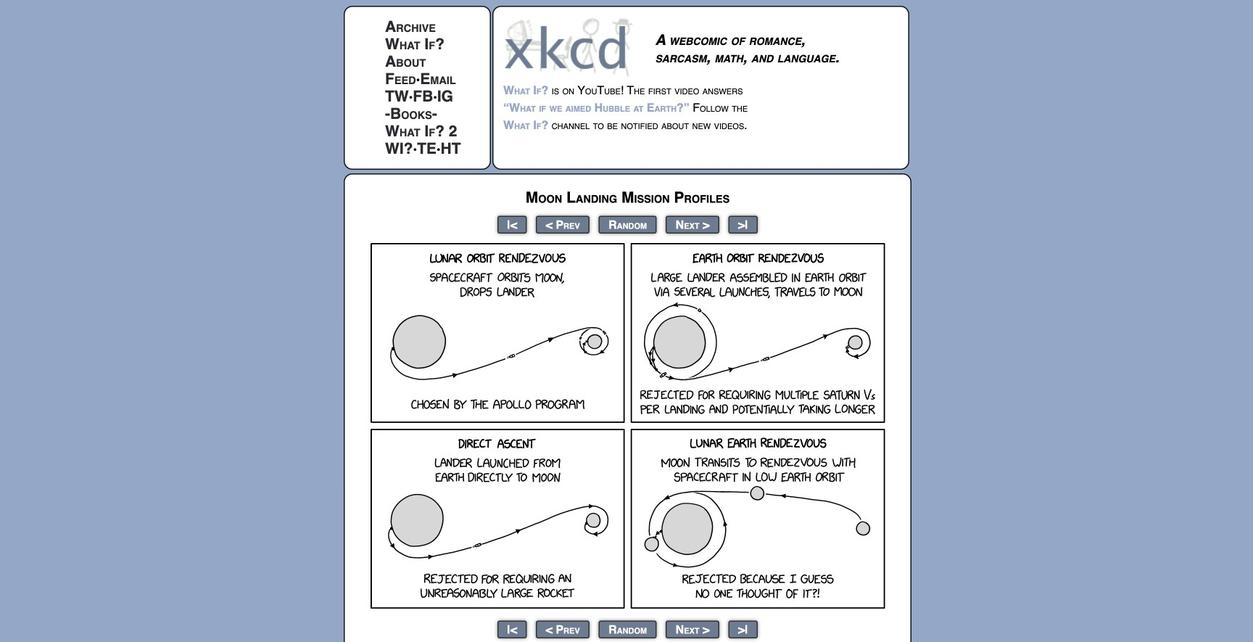 Task type: describe. For each thing, give the bounding box(es) containing it.
moon landing mission profiles image
[[371, 243, 885, 609]]



Task type: vqa. For each thing, say whether or not it's contained in the screenshot.
Selected Comics image
no



Task type: locate. For each thing, give the bounding box(es) containing it.
xkcd.com logo image
[[503, 17, 638, 77]]



